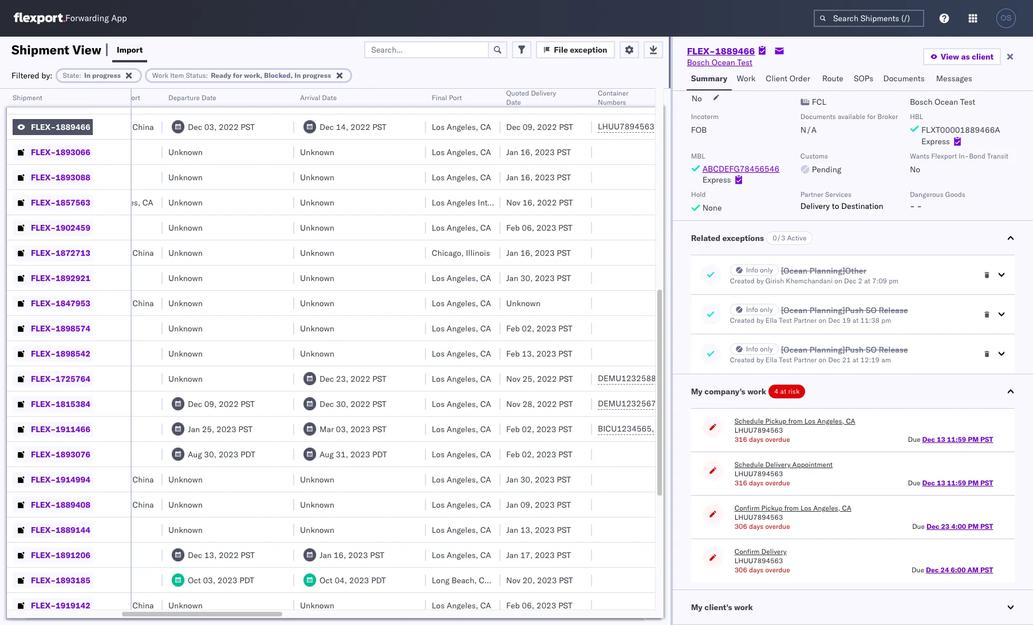 Task type: vqa. For each thing, say whether or not it's contained in the screenshot.
3rd feb 02, 2023 pst from the bottom of the page
yes



Task type: describe. For each thing, give the bounding box(es) containing it.
8 yantian from the top
[[94, 399, 121, 409]]

broker
[[878, 112, 898, 121]]

3 02, from the top
[[522, 449, 534, 460]]

am
[[968, 566, 979, 574]]

5 shanghai, china from the top
[[94, 500, 154, 510]]

shipper up 1893088
[[75, 147, 103, 157]]

confirm for confirm pickup from los angeles, ca
[[735, 504, 760, 513]]

on for 21
[[819, 356, 827, 364]]

2 vertical spatial 09,
[[520, 500, 533, 510]]

due dec 23 4:00 pm pst
[[912, 522, 993, 531]]

mbl
[[691, 152, 705, 160]]

flex- for flex-1911466 button
[[31, 424, 56, 434]]

2022 right the 23,
[[351, 374, 370, 384]]

2022 right 28,
[[537, 399, 557, 409]]

1891206
[[56, 550, 90, 560]]

1 shanghai, from the top
[[94, 122, 130, 132]]

1 vertical spatial dec 09, 2022 pst
[[188, 399, 255, 409]]

20,
[[523, 575, 535, 586]]

at right 2
[[864, 277, 871, 285]]

due for confirm pickup from los angeles, ca lhuu7894563
[[912, 522, 925, 531]]

os button
[[993, 5, 1020, 32]]

my client's work
[[691, 603, 753, 613]]

route
[[822, 73, 844, 84]]

flex-1815384
[[31, 399, 90, 409]]

appointment
[[792, 460, 833, 469]]

1857563
[[56, 197, 90, 208]]

ocean down flex-1889466 link
[[712, 57, 735, 68]]

flex- for flex-1889408 button
[[31, 500, 56, 510]]

date inside the quoted delivery date
[[506, 98, 521, 107]]

flex-1847953 button
[[13, 295, 93, 311]]

flexport up flex-1893185 button
[[19, 550, 49, 560]]

9 co. from the top
[[105, 550, 116, 560]]

-- left flex-1889408
[[19, 500, 29, 510]]

quoted
[[506, 89, 529, 97]]

flexport inside wants flexport in-bond transit no
[[931, 152, 957, 160]]

Search Shipments (/) text field
[[814, 10, 924, 27]]

quoted delivery date
[[506, 89, 556, 107]]

0 vertical spatial demu1232567
[[598, 399, 656, 409]]

1815384
[[56, 399, 90, 409]]

2 yantian from the top
[[94, 147, 121, 157]]

shipper down 1857563
[[75, 223, 103, 233]]

view as client
[[941, 52, 994, 62]]

demu1232588
[[598, 373, 656, 384]]

abcdefg78456546
[[703, 164, 780, 174]]

nov for nov 16, 2022 pst
[[506, 197, 521, 208]]

0 vertical spatial pm
[[889, 277, 899, 285]]

flex- for the flex-1892921 button on the left of the page
[[31, 273, 56, 283]]

6 feb from the top
[[506, 601, 520, 611]]

1 co. from the top
[[105, 147, 116, 157]]

1889144
[[56, 525, 90, 535]]

2022 down dec 23, 2022 pst
[[351, 399, 370, 409]]

numbers
[[598, 98, 626, 107]]

at right 19
[[853, 316, 859, 325]]

shipment button
[[7, 91, 119, 103]]

angeles, inside schedule pickup from los angeles, ca lhuu7894563
[[817, 417, 844, 426]]

incoterm
[[691, 112, 719, 121]]

1911466
[[56, 424, 90, 434]]

1 bluetech from the top
[[63, 97, 104, 107]]

2022 up jan 25, 2023 pst
[[219, 399, 239, 409]]

1 yantian from the top
[[94, 97, 121, 107]]

flex-1893088
[[31, 172, 90, 182]]

n/a
[[801, 125, 817, 135]]

4 feb from the top
[[506, 424, 520, 434]]

flex-1847953
[[31, 298, 90, 308]]

dec 13 11:59 pm pst button for schedule pickup from los angeles, ca lhuu7894563
[[922, 435, 993, 444]]

1 co., from the top
[[107, 97, 123, 107]]

5 yantian from the top
[[94, 273, 121, 283]]

shipper up the '1911466'
[[75, 399, 103, 409]]

info for created by girish khemchandani on dec 2 at 7:09 pm
[[746, 266, 758, 274]]

1 horizontal spatial 1889466
[[715, 45, 755, 57]]

partner for 21
[[794, 356, 817, 364]]

3 co. from the top
[[105, 223, 116, 233]]

1892921
[[56, 273, 90, 283]]

2 shanghai, china from the top
[[94, 248, 154, 258]]

flexport up flex-1893088 button
[[19, 147, 49, 157]]

2 jan 13, 2023 pst from the top
[[506, 525, 571, 535]]

at right 4
[[780, 387, 787, 396]]

4 flexport demo shipper co. from the top
[[19, 374, 116, 384]]

5 co. from the top
[[105, 399, 116, 409]]

dec 13 11:59 pm pst button for schedule delivery appointment lhuu7894563
[[922, 479, 993, 487]]

schedule for schedule delivery appointment
[[735, 460, 764, 469]]

5 shanghai, from the top
[[94, 500, 130, 510]]

shipper up 1898542
[[72, 323, 101, 334]]

2 shanghai from the top
[[19, 525, 61, 535]]

9 yantian from the top
[[94, 449, 121, 460]]

shipper down 1893185
[[75, 601, 103, 611]]

2022 up nov 28, 2022 pst
[[537, 374, 557, 384]]

nov for nov 20, 2023 pst
[[506, 575, 521, 586]]

11 yantian from the top
[[94, 550, 121, 560]]

flex-1889144
[[31, 525, 90, 535]]

test down flex-1847953
[[55, 323, 70, 334]]

flex-1889466 button
[[13, 119, 93, 135]]

1 jan 30, 2023 pst from the top
[[506, 273, 571, 283]]

6 shanghai, from the top
[[94, 601, 130, 611]]

days for confirm pickup from los angeles, ca lhuu7894563
[[749, 522, 764, 531]]

flex-1911466 button
[[13, 421, 93, 437]]

flex-1872713
[[31, 248, 90, 258]]

date for departure date
[[202, 93, 216, 102]]

2 feb 06, 2023 pst from the top
[[506, 601, 573, 611]]

oct for oct 04, 2023 pdt
[[320, 575, 333, 586]]

0/3 active
[[773, 234, 807, 242]]

shipper down the '1911466'
[[75, 449, 103, 460]]

flex-1898542
[[31, 349, 90, 359]]

24
[[941, 566, 949, 574]]

related
[[691, 233, 721, 243]]

306 days overdue for pickup
[[735, 522, 790, 531]]

3 shanghai, china from the top
[[94, 298, 154, 308]]

to
[[832, 201, 839, 211]]

shipper name
[[19, 93, 64, 102]]

2 co. from the top
[[105, 172, 116, 182]]

316 days overdue for delivery
[[735, 479, 790, 487]]

2 06, from the top
[[522, 601, 534, 611]]

flexport. image
[[14, 13, 65, 24]]

4 shanghai, from the top
[[94, 475, 130, 485]]

days for schedule pickup from los angeles, ca lhuu7894563
[[749, 435, 764, 444]]

my for my company's work
[[691, 387, 703, 397]]

none
[[703, 203, 722, 213]]

by for created by girish khemchandani on dec 2 at 7:09 pm
[[757, 277, 764, 285]]

exceptions
[[723, 233, 764, 243]]

2 bluetech from the top
[[63, 525, 104, 535]]

1 vertical spatial pm
[[882, 316, 891, 325]]

shipper up 1893076
[[75, 424, 103, 434]]

flexport up flex-1889408 button
[[19, 475, 49, 485]]

11 flexport demo shipper co. from the top
[[19, 601, 116, 611]]

2 demo from the top
[[52, 172, 73, 182]]

at right the 21
[[853, 356, 859, 364]]

7 demo from the top
[[52, 449, 73, 460]]

long
[[432, 575, 450, 586]]

test up work button
[[737, 57, 753, 68]]

release for am
[[879, 345, 908, 355]]

6 shanghai, china from the top
[[94, 601, 154, 611]]

2022 up oct 03, 2023 pdt
[[219, 550, 239, 560]]

arrival date
[[300, 93, 337, 102]]

flexport down the flex-1898542 button
[[19, 374, 49, 384]]

test up 4 at risk
[[779, 356, 792, 364]]

1 bookings from the top
[[19, 273, 53, 283]]

1 feb 02, 2023 pst from the top
[[506, 323, 573, 334]]

risk
[[788, 387, 800, 396]]

2 co., from the top
[[107, 525, 123, 535]]

316 days overdue for pickup
[[735, 435, 790, 444]]

pdt for aug 30, 2023 pdt
[[241, 449, 255, 460]]

1 : from the left
[[79, 71, 81, 79]]

flex-1889466 link
[[687, 45, 755, 57]]

confirm delivery lhuu7894563
[[735, 548, 787, 565]]

-- left the flex-1857563
[[19, 197, 29, 208]]

[ocean planning]push so release for 21
[[781, 345, 908, 355]]

6 demo from the top
[[52, 424, 73, 434]]

oct 04, 2023 pdt
[[320, 575, 386, 586]]

5 demo from the top
[[52, 399, 73, 409]]

1 02, from the top
[[522, 323, 534, 334]]

3 demo from the top
[[52, 223, 73, 233]]

flexport down flex-1815384 button
[[19, 424, 49, 434]]

test down 1889145
[[70, 122, 85, 132]]

306 days overdue for delivery
[[735, 566, 790, 574]]

goods
[[945, 190, 966, 199]]

shipper up 1725764
[[72, 349, 101, 359]]

10 demo from the top
[[52, 575, 73, 586]]

oct 03, 2023 pdt
[[188, 575, 254, 586]]

due dec 13 11:59 pm pst for schedule pickup from los angeles, ca lhuu7894563
[[908, 435, 993, 444]]

pickup for confirm
[[762, 504, 783, 513]]

confirm delivery button
[[735, 548, 787, 557]]

5 flexport demo shipper co. from the top
[[19, 399, 116, 409]]

delivery inside partner services delivery to destination
[[801, 201, 830, 211]]

flexport down flex-1911466 button
[[19, 449, 49, 460]]

23
[[941, 522, 950, 531]]

overdue for schedule pickup from los angeles, ca lhuu7894563
[[765, 435, 790, 444]]

2022 down quoted delivery date button
[[537, 122, 557, 132]]

client for order
[[766, 73, 788, 84]]

nov 20, 2023 pst
[[506, 575, 573, 586]]

view inside button
[[941, 52, 959, 62]]

no inside wants flexport in-bond transit no
[[910, 164, 920, 175]]

dangerous
[[910, 190, 944, 199]]

planning]push for 19
[[810, 305, 864, 316]]

delivery for quoted delivery date
[[531, 89, 556, 97]]

1 ltd from the top
[[125, 97, 139, 107]]

info only for created by ella test partner on dec 19 at 11:38 pm
[[746, 305, 773, 314]]

hbl
[[910, 112, 923, 121]]

1872713
[[56, 248, 90, 258]]

2022 right 14,
[[351, 122, 370, 132]]

flex- for flex-1857563 button
[[31, 197, 56, 208]]

test up the 1898574
[[70, 298, 85, 308]]

overdue for schedule delivery appointment lhuu7894563
[[765, 479, 790, 487]]

ocean down flex-1889145 button
[[44, 122, 68, 132]]

active
[[787, 234, 807, 242]]

2022 down departure date button
[[219, 122, 239, 132]]

11 co. from the top
[[105, 601, 116, 611]]

12 yantian from the top
[[94, 575, 121, 586]]

partner services delivery to destination
[[801, 190, 884, 211]]

bosch inside client bosch ocean test incoterm fob
[[910, 97, 933, 107]]

2 flexport demo shipper co. from the top
[[19, 172, 116, 182]]

aug for aug 31, 2023 pdt
[[320, 449, 334, 460]]

planning]push for 21
[[810, 345, 864, 355]]

test down flex-1898574
[[55, 349, 70, 359]]

test inside client bosch ocean test incoterm fob
[[960, 97, 976, 107]]

ocean down the flex-1892921 button on the left of the page
[[44, 298, 68, 308]]

khemchandani
[[786, 277, 833, 285]]

1893185
[[56, 575, 90, 586]]

5 feb from the top
[[506, 449, 520, 460]]

03, for oct
[[203, 575, 215, 586]]

11:59 for schedule pickup from los angeles, ca lhuu7894563
[[947, 435, 966, 444]]

shipper up 1847953
[[72, 273, 101, 283]]

pm for schedule pickup from los angeles, ca lhuu7894563
[[968, 435, 979, 444]]

[ocean planning]push so release for 19
[[781, 305, 908, 316]]

4:00
[[951, 522, 966, 531]]

flex- for flex-1893066 button
[[31, 147, 56, 157]]

lhuu7894563 inside confirm delivery lhuu7894563
[[735, 557, 783, 565]]

shipper up 1889408
[[75, 475, 103, 485]]

4 co. from the top
[[105, 374, 116, 384]]

departure for departure port
[[94, 93, 125, 102]]

2 bookings test shipper china from the top
[[19, 323, 124, 334]]

lhuu7894563 inside the 'schedule delivery appointment lhuu7894563'
[[735, 470, 783, 478]]

2 feb from the top
[[506, 323, 520, 334]]

resize handle column header for arrival date
[[412, 89, 426, 625]]

0 vertical spatial 09,
[[523, 122, 535, 132]]

1898574
[[56, 323, 90, 334]]

-- left flex-1872713
[[19, 248, 29, 258]]

aug for aug 30, 2023 pdt
[[188, 449, 202, 460]]

2 in from the left
[[294, 71, 301, 79]]

2022 right "international"
[[537, 197, 557, 208]]

available
[[838, 112, 866, 121]]

306 for confirm delivery lhuu7894563
[[735, 566, 747, 574]]

final
[[432, 93, 447, 102]]

shipper up 1893185
[[75, 550, 103, 560]]

flex-1898574
[[31, 323, 90, 334]]

pdt for oct 04, 2023 pdt
[[371, 575, 386, 586]]

shipper up 1857563
[[75, 172, 103, 182]]

partner inside partner services delivery to destination
[[801, 190, 824, 199]]

os
[[1001, 14, 1012, 22]]

blocked,
[[264, 71, 293, 79]]

destination
[[841, 201, 884, 211]]

due for schedule delivery appointment lhuu7894563
[[908, 479, 921, 487]]

customs
[[801, 152, 828, 160]]

info only for created by ella test partner on dec 21 at 12:19 am
[[746, 345, 773, 353]]

flex- for flex-1893088 button
[[31, 172, 56, 182]]

Search... text field
[[364, 41, 489, 58]]

ocean inside client bosch ocean test incoterm fob
[[935, 97, 958, 107]]

0 horizontal spatial no
[[692, 93, 702, 104]]

state
[[63, 71, 79, 79]]

lhuu7894563,
[[598, 121, 657, 132]]

1725764
[[56, 374, 90, 384]]

2 feb 02, 2023 pst from the top
[[506, 424, 573, 434]]

1 feb from the top
[[506, 223, 520, 233]]

6 flexport demo shipper co. from the top
[[19, 424, 116, 434]]

pdt for aug 31, 2023 pdt
[[372, 449, 387, 460]]

nov for nov 28, 2022 pst
[[506, 399, 521, 409]]

test down girish
[[779, 316, 792, 325]]

flex-1889408
[[31, 500, 90, 510]]

316 for schedule delivery appointment lhuu7894563
[[735, 479, 747, 487]]

4 shanghai, china from the top
[[94, 475, 154, 485]]

overdue for confirm delivery lhuu7894563
[[765, 566, 790, 574]]

priority
[[691, 84, 722, 93]]

info only for created by girish khemchandani on dec 2 at 7:09 pm
[[746, 266, 773, 274]]

1 shanghai bluetech co., ltd from the top
[[19, 97, 139, 107]]

1 vertical spatial bosch ocean test
[[19, 122, 85, 132]]

4
[[774, 387, 779, 396]]

0 vertical spatial bosch ocean test
[[687, 57, 753, 68]]

1 vertical spatial 09,
[[204, 399, 217, 409]]

confirm for confirm delivery
[[735, 548, 760, 556]]

dangerous goods - -
[[910, 190, 966, 211]]

aug 31, 2023 pdt
[[320, 449, 387, 460]]

services
[[825, 190, 852, 199]]

7 flexport demo shipper co. from the top
[[19, 449, 116, 460]]

dec 24 6:00 am pst button
[[926, 566, 993, 574]]

0 vertical spatial on
[[835, 277, 842, 285]]

3 bookings from the top
[[19, 349, 53, 359]]

10 yantian from the top
[[94, 525, 121, 535]]

flexport up flex-1911466 button
[[19, 399, 49, 409]]

2 shanghai bluetech co., ltd from the top
[[19, 525, 139, 535]]

2 : from the left
[[206, 71, 208, 79]]

flexport down flex-1893185 button
[[19, 601, 49, 611]]

flexport up flex-1857563 button
[[19, 172, 49, 182]]

schedule pickup from los angeles, ca button
[[735, 417, 856, 426]]

flex- for flex-1889144 button on the bottom
[[31, 525, 56, 535]]

international
[[478, 197, 524, 208]]

long beach, california
[[432, 575, 514, 586]]

0 vertical spatial flex-1889466
[[687, 45, 755, 57]]

8 demo from the top
[[52, 475, 73, 485]]

31,
[[336, 449, 348, 460]]

shipment view
[[11, 42, 101, 58]]

4 demo from the top
[[52, 374, 73, 384]]

bosch down the flex-1892921 button on the left of the page
[[19, 298, 42, 308]]

my for my client's work
[[691, 603, 703, 613]]

1 in from the left
[[84, 71, 91, 79]]

wants
[[910, 152, 930, 160]]

2 jan 30, 2023 pst from the top
[[506, 475, 571, 485]]

los inside the confirm pickup from los angeles, ca lhuu7894563
[[801, 504, 812, 513]]

status
[[186, 71, 206, 79]]

by for created by ella test partner on dec 21 at 12:19 am
[[757, 356, 764, 364]]

1889466 inside button
[[56, 122, 90, 132]]

11 demo from the top
[[52, 601, 73, 611]]

flexport up flex-1919142 button
[[19, 575, 49, 586]]

03, for mar
[[336, 424, 348, 434]]

file
[[554, 44, 568, 55]]

9 flexport demo shipper co. from the top
[[19, 550, 116, 560]]

1 vertical spatial demu1232567
[[656, 424, 715, 434]]

from for 306 days overdue
[[784, 504, 799, 513]]

pickup for schedule
[[765, 417, 787, 426]]



Task type: locate. For each thing, give the bounding box(es) containing it.
resize handle column header for shipment
[[117, 89, 131, 625]]

schedule for schedule pickup from los angeles, ca
[[735, 417, 764, 426]]

1889408
[[56, 500, 90, 510]]

0 horizontal spatial departure
[[94, 93, 125, 102]]

confirm
[[735, 504, 760, 513], [735, 548, 760, 556]]

2 bookings from the top
[[19, 323, 53, 334]]

25, up aug 30, 2023 pdt
[[202, 424, 214, 434]]

ca inside schedule pickup from los angeles, ca lhuu7894563
[[846, 417, 856, 426]]

info for created by ella test partner on dec 19 at 11:38 pm
[[746, 305, 758, 314]]

sops
[[854, 73, 874, 84]]

1 demo from the top
[[52, 147, 73, 157]]

flex-1892921
[[31, 273, 90, 283]]

2 02, from the top
[[522, 424, 534, 434]]

delivery inside the 'schedule delivery appointment lhuu7894563'
[[765, 460, 791, 469]]

by:
[[41, 70, 52, 80]]

flex- for flex-1893185 button
[[31, 575, 56, 586]]

pdt for oct 03, 2023 pdt
[[239, 575, 254, 586]]

overdue down schedule pickup from los angeles, ca lhuu7894563
[[765, 435, 790, 444]]

work inside button
[[737, 73, 756, 84]]

dec 30, 2022 pst
[[320, 399, 387, 409]]

client order
[[766, 73, 810, 84]]

california
[[479, 575, 514, 586]]

1 [ocean planning]push so release from the top
[[781, 305, 908, 316]]

delivery inside the quoted delivery date
[[531, 89, 556, 97]]

1 shanghai, china from the top
[[94, 122, 154, 132]]

demo down 'flex-1893076'
[[52, 475, 73, 485]]

work
[[748, 387, 766, 397], [734, 603, 753, 613]]

jan 13, 2023 pst
[[506, 97, 571, 107], [506, 525, 571, 535]]

bosch down shipper name
[[19, 122, 42, 132]]

1 vertical spatial confirm
[[735, 548, 760, 556]]

1 vertical spatial bookings test shipper china
[[19, 323, 124, 334]]

1 vertical spatial no
[[910, 164, 920, 175]]

[ocean up created by ella test partner on dec 21 at 12:19 am
[[781, 345, 808, 355]]

1 306 from the top
[[735, 522, 747, 531]]

work left 4
[[748, 387, 766, 397]]

0 vertical spatial pickup
[[765, 417, 787, 426]]

filtered by:
[[11, 70, 52, 80]]

client inside client bosch ocean test incoterm fob
[[910, 84, 929, 93]]

shipper
[[19, 93, 44, 102], [75, 147, 103, 157], [75, 172, 103, 182], [75, 223, 103, 233], [72, 273, 101, 283], [72, 323, 101, 334], [72, 349, 101, 359], [75, 374, 103, 384], [75, 399, 103, 409], [75, 424, 103, 434], [75, 449, 103, 460], [75, 475, 103, 485], [75, 550, 103, 560], [75, 575, 103, 586], [75, 601, 103, 611]]

1 horizontal spatial :
[[206, 71, 208, 79]]

port for departure port
[[127, 93, 140, 102]]

1 vertical spatial ella
[[766, 356, 777, 364]]

shanghai, china
[[94, 122, 154, 132], [94, 248, 154, 258], [94, 298, 154, 308], [94, 475, 154, 485], [94, 500, 154, 510], [94, 601, 154, 611]]

pending
[[812, 164, 842, 175]]

so for 11:38
[[866, 305, 877, 316]]

0 vertical spatial no
[[692, 93, 702, 104]]

aug left 31, at bottom
[[320, 449, 334, 460]]

2 vertical spatial created
[[730, 356, 755, 364]]

0 vertical spatial shanghai
[[19, 97, 61, 107]]

8 resize handle column header from the left
[[578, 89, 592, 625]]

bookings down flex-1872713 button
[[19, 273, 53, 283]]

2 ltd from the top
[[125, 525, 139, 535]]

1 vertical spatial 316
[[735, 479, 747, 487]]

0 horizontal spatial for
[[233, 71, 242, 79]]

bookings test shipper china down 1872713 on the top of the page
[[19, 273, 124, 283]]

25, for nov
[[523, 374, 535, 384]]

4 yantian from the top
[[94, 223, 121, 233]]

resize handle column header for departure port
[[149, 89, 163, 625]]

3 created from the top
[[730, 356, 755, 364]]

due for schedule pickup from los angeles, ca lhuu7894563
[[908, 435, 921, 444]]

0 vertical spatial dec 13 11:59 pm pst button
[[922, 435, 993, 444]]

flex- for "flex-1902459" button on the left of page
[[31, 223, 56, 233]]

flexport demo shipper co. down 1893066
[[19, 172, 116, 182]]

resize handle column header for shipper name
[[74, 89, 88, 625]]

shanghai, right '1914994'
[[94, 475, 130, 485]]

1 port from the left
[[127, 93, 140, 102]]

mar
[[320, 424, 334, 434]]

0 horizontal spatial view
[[72, 42, 101, 58]]

shipment inside button
[[13, 93, 42, 102]]

bluetech down the state : in progress
[[63, 97, 104, 107]]

demo up flex-1893088
[[52, 147, 73, 157]]

1 horizontal spatial no
[[910, 164, 920, 175]]

1893076
[[56, 449, 90, 460]]

demo up flex-1914994
[[52, 449, 73, 460]]

--
[[19, 197, 29, 208], [19, 248, 29, 258], [94, 374, 104, 384], [19, 500, 29, 510]]

progress
[[92, 71, 121, 79], [303, 71, 331, 79]]

03, down departure date button
[[204, 122, 217, 132]]

info for created by ella test partner on dec 21 at 12:19 am
[[746, 345, 758, 353]]

documents inside button
[[883, 73, 925, 84]]

1 vertical spatial from
[[784, 504, 799, 513]]

1 horizontal spatial client
[[910, 84, 929, 93]]

yantian right the 1891206
[[94, 550, 121, 560]]

1 horizontal spatial documents
[[883, 73, 925, 84]]

1 11:59 from the top
[[947, 435, 966, 444]]

delivery
[[531, 89, 556, 97], [801, 201, 830, 211], [765, 460, 791, 469], [762, 548, 787, 556]]

1 vertical spatial shanghai
[[19, 525, 61, 535]]

angeles, inside the confirm pickup from los angeles, ca lhuu7894563
[[813, 504, 840, 513]]

confirm inside the confirm pickup from los angeles, ca lhuu7894563
[[735, 504, 760, 513]]

0 horizontal spatial aug
[[188, 449, 202, 460]]

1 flexport demo shipper co. from the top
[[19, 147, 116, 157]]

beach,
[[452, 575, 477, 586]]

0 vertical spatial jan 30, 2023 pst
[[506, 273, 571, 283]]

uetu5238478
[[659, 121, 715, 132]]

1 by from the top
[[757, 277, 764, 285]]

shipment
[[724, 84, 758, 93]]

8 co. from the top
[[105, 475, 116, 485]]

shipment for shipment view
[[11, 42, 69, 58]]

bluetech down 1889408
[[63, 525, 104, 535]]

1 horizontal spatial view
[[941, 52, 959, 62]]

1 horizontal spatial 25,
[[523, 374, 535, 384]]

shanghai, right 1919142
[[94, 601, 130, 611]]

2 vertical spatial 02,
[[522, 449, 534, 460]]

1 vertical spatial dec 13 11:59 pm pst button
[[922, 479, 993, 487]]

0 vertical spatial my
[[691, 387, 703, 397]]

0 vertical spatial co.,
[[107, 97, 123, 107]]

2 ella from the top
[[766, 356, 777, 364]]

created by ella test partner on dec 21 at 12:19 am
[[730, 356, 891, 364]]

resize handle column header for departure date
[[281, 89, 294, 625]]

delivery down the confirm pickup from los angeles, ca lhuu7894563
[[762, 548, 787, 556]]

[ocean up khemchandani
[[781, 266, 808, 276]]

1 horizontal spatial dec 09, 2022 pst
[[506, 122, 573, 132]]

client up hbl
[[910, 84, 929, 93]]

2 vertical spatial 03,
[[203, 575, 215, 586]]

for inside the documents available for broker n/a
[[867, 112, 876, 121]]

flex-1815384 button
[[13, 396, 93, 412]]

3 days from the top
[[749, 522, 764, 531]]

306 up confirm delivery button
[[735, 522, 747, 531]]

6:00
[[951, 566, 966, 574]]

only for created by girish khemchandani on dec 2 at 7:09 pm
[[760, 266, 773, 274]]

fcl
[[812, 97, 827, 107]]

6 yantian from the top
[[94, 323, 121, 334]]

demo down flex-1889144
[[52, 550, 73, 560]]

work inside button
[[734, 603, 753, 613]]

due dec 13 11:59 pm pst for schedule delivery appointment lhuu7894563
[[908, 479, 993, 487]]

container numbers
[[598, 89, 629, 107]]

7 yantian from the top
[[94, 349, 121, 359]]

3 pm from the top
[[968, 522, 979, 531]]

departure for departure date
[[168, 93, 200, 102]]

delivery for schedule delivery appointment lhuu7894563
[[765, 460, 791, 469]]

aug down jan 25, 2023 pst
[[188, 449, 202, 460]]

2 progress from the left
[[303, 71, 331, 79]]

-
[[19, 197, 24, 208], [24, 197, 29, 208], [910, 201, 915, 211], [917, 201, 922, 211], [19, 248, 24, 258], [24, 248, 29, 258], [94, 374, 99, 384], [99, 374, 104, 384], [19, 500, 24, 510], [24, 500, 29, 510]]

flex- for flex-1891206 button
[[31, 550, 56, 560]]

1 vertical spatial [ocean planning]push so release
[[781, 345, 908, 355]]

7 co. from the top
[[105, 449, 116, 460]]

flex- for flex-1889466 button
[[31, 122, 56, 132]]

1 created from the top
[[730, 277, 755, 285]]

summary button
[[687, 68, 732, 90]]

09,
[[523, 122, 535, 132], [204, 399, 217, 409], [520, 500, 533, 510]]

on for 19
[[819, 316, 827, 325]]

shipper inside shipper name button
[[19, 93, 44, 102]]

0 vertical spatial created
[[730, 277, 755, 285]]

my inside button
[[691, 603, 703, 613]]

flex- for flex-1898574 button
[[31, 323, 56, 334]]

19
[[842, 316, 851, 325]]

flex- for flex-1872713 button
[[31, 248, 56, 258]]

0 horizontal spatial progress
[[92, 71, 121, 79]]

bookings
[[19, 273, 53, 283], [19, 323, 53, 334], [19, 349, 53, 359]]

flex-1725764 button
[[13, 371, 93, 387]]

1 vertical spatial 316 days overdue
[[735, 479, 790, 487]]

1 vertical spatial 02,
[[522, 424, 534, 434]]

bosch up summary
[[687, 57, 710, 68]]

created for created by girish khemchandani on dec 2 at 7:09 pm
[[730, 277, 755, 285]]

los inside schedule pickup from los angeles, ca lhuu7894563
[[805, 417, 816, 426]]

0 horizontal spatial oct
[[188, 575, 201, 586]]

release up "am"
[[879, 345, 908, 355]]

2 port from the left
[[449, 93, 462, 102]]

schedule delivery appointment lhuu7894563
[[735, 460, 833, 478]]

0 vertical spatial documents
[[883, 73, 925, 84]]

oct for oct 03, 2023 pdt
[[188, 575, 201, 586]]

2 11:59 from the top
[[947, 479, 966, 487]]

09, down the quoted delivery date
[[523, 122, 535, 132]]

2 vertical spatial on
[[819, 356, 827, 364]]

1 vertical spatial client
[[910, 84, 929, 93]]

1 vertical spatial by
[[757, 316, 764, 325]]

date down "quoted"
[[506, 98, 521, 107]]

0 vertical spatial feb 06, 2023 pst
[[506, 223, 573, 233]]

created
[[730, 277, 755, 285], [730, 316, 755, 325], [730, 356, 755, 364]]

2 departure from the left
[[168, 93, 200, 102]]

1 shanghai from the top
[[19, 97, 61, 107]]

unknown
[[168, 97, 203, 107], [300, 97, 334, 107], [168, 147, 203, 157], [300, 147, 334, 157], [168, 172, 203, 182], [300, 172, 334, 182], [168, 197, 203, 208], [300, 197, 334, 208], [168, 223, 203, 233], [300, 223, 334, 233], [168, 248, 203, 258], [300, 248, 334, 258], [168, 273, 203, 283], [300, 273, 334, 283], [168, 298, 203, 308], [300, 298, 334, 308], [506, 298, 541, 308], [168, 323, 203, 334], [300, 323, 334, 334], [168, 349, 203, 359], [300, 349, 334, 359], [168, 374, 203, 384], [168, 475, 203, 485], [300, 475, 334, 485], [168, 500, 203, 510], [300, 500, 334, 510], [168, 525, 203, 535], [300, 525, 334, 535], [168, 601, 203, 611], [300, 601, 334, 611]]

created for created by ella test partner on dec 21 at 12:19 am
[[730, 356, 755, 364]]

3 feb 02, 2023 pst from the top
[[506, 449, 573, 460]]

14,
[[336, 122, 348, 132]]

0 vertical spatial planning]push
[[810, 305, 864, 316]]

1 vertical spatial release
[[879, 345, 908, 355]]

departure port
[[94, 93, 140, 102]]

resize handle column header for quoted delivery date
[[578, 89, 592, 625]]

name
[[45, 93, 64, 102]]

[ocean for at
[[781, 266, 808, 276]]

pickup inside the confirm pickup from los angeles, ca lhuu7894563
[[762, 504, 783, 513]]

days for confirm delivery lhuu7894563
[[749, 566, 764, 574]]

partner for 19
[[794, 316, 817, 325]]

co. right 1893076
[[105, 449, 116, 460]]

4 resize handle column header from the left
[[149, 89, 163, 625]]

in-
[[959, 152, 969, 160]]

flexport demo shipper co. up 1893076
[[19, 424, 116, 434]]

express up wants on the top
[[922, 136, 950, 147]]

client
[[766, 73, 788, 84], [910, 84, 929, 93]]

progress up arrival date
[[303, 71, 331, 79]]

shipper down 1898542
[[75, 374, 103, 384]]

dec 14, 2022 pst
[[320, 122, 387, 132]]

feb down california
[[506, 601, 520, 611]]

1 vertical spatial 306
[[735, 566, 747, 574]]

date inside the arrival date button
[[322, 93, 337, 102]]

1 only from the top
[[760, 266, 773, 274]]

0 vertical spatial 306 days overdue
[[735, 522, 790, 531]]

view as client button
[[923, 48, 1001, 65]]

release up 11:38
[[879, 305, 908, 316]]

departure down the state : in progress
[[94, 93, 125, 102]]

days for schedule delivery appointment lhuu7894563
[[749, 479, 764, 487]]

6 co. from the top
[[105, 424, 116, 434]]

1 resize handle column header from the left
[[0, 89, 14, 625]]

1893088
[[56, 172, 90, 182]]

9 demo from the top
[[52, 550, 73, 560]]

25,
[[523, 374, 535, 384], [202, 424, 214, 434]]

planning]other
[[810, 266, 867, 276]]

overdue for confirm pickup from los angeles, ca lhuu7894563
[[765, 522, 790, 531]]

container numbers button
[[592, 86, 655, 107]]

documents down fcl
[[801, 112, 836, 121]]

3 bookings test shipper china from the top
[[19, 349, 124, 359]]

pm for confirm pickup from los angeles, ca lhuu7894563
[[968, 522, 979, 531]]

resize handle column header
[[0, 89, 14, 625], [74, 89, 88, 625], [117, 89, 131, 625], [149, 89, 163, 625], [281, 89, 294, 625], [412, 89, 426, 625], [487, 89, 501, 625], [578, 89, 592, 625], [653, 89, 667, 625]]

nov for nov 25, 2022 pst
[[506, 374, 521, 384]]

30,
[[520, 273, 533, 283], [336, 399, 348, 409], [204, 449, 217, 460], [520, 475, 533, 485]]

ella for created by ella test partner on dec 19 at 11:38 pm
[[766, 316, 777, 325]]

4 nov from the top
[[506, 575, 521, 586]]

flexport demo shipper co. down 1889144
[[19, 550, 116, 560]]

2 vertical spatial bosch ocean test
[[19, 298, 85, 308]]

client for bosch
[[910, 84, 929, 93]]

flex-1889466 inside button
[[31, 122, 90, 132]]

flex-1893076 button
[[13, 446, 93, 463]]

demo down flex-1725764 at left bottom
[[52, 399, 73, 409]]

express
[[922, 136, 950, 147], [703, 175, 731, 185]]

lhuu7894563 inside schedule pickup from los angeles, ca lhuu7894563
[[735, 426, 783, 435]]

documents for documents available for broker n/a
[[801, 112, 836, 121]]

12:19
[[861, 356, 880, 364]]

for left broker
[[867, 112, 876, 121]]

pm for schedule delivery appointment lhuu7894563
[[968, 479, 979, 487]]

dec 09, 2022 pst up jan 25, 2023 pst
[[188, 399, 255, 409]]

from for 316 days overdue
[[788, 417, 803, 426]]

0 vertical spatial so
[[866, 305, 877, 316]]

1 jan 13, 2023 pst from the top
[[506, 97, 571, 107]]

ocean down messages button
[[935, 97, 958, 107]]

1 info only from the top
[[746, 266, 773, 274]]

date for arrival date
[[322, 93, 337, 102]]

feb 06, 2023 pst down nov 20, 2023 pst
[[506, 601, 573, 611]]

0 vertical spatial 02,
[[522, 323, 534, 334]]

3 shanghai, from the top
[[94, 298, 130, 308]]

delivery for confirm delivery lhuu7894563
[[762, 548, 787, 556]]

so up '12:19'
[[866, 345, 877, 355]]

1 feb 06, 2023 pst from the top
[[506, 223, 573, 233]]

1 confirm from the top
[[735, 504, 760, 513]]

my left client's
[[691, 603, 703, 613]]

2 shanghai, from the top
[[94, 248, 130, 258]]

2 pm from the top
[[968, 479, 979, 487]]

partner left services
[[801, 190, 824, 199]]

25, up 28,
[[523, 374, 535, 384]]

bluetech
[[63, 97, 104, 107], [63, 525, 104, 535]]

ca inside the confirm pickup from los angeles, ca lhuu7894563
[[842, 504, 852, 513]]

flex-1914994
[[31, 475, 90, 485]]

3 flexport demo shipper co. from the top
[[19, 223, 116, 233]]

2 vertical spatial only
[[760, 345, 773, 353]]

delivery left appointment
[[765, 460, 791, 469]]

schedule inside schedule pickup from los angeles, ca lhuu7894563
[[735, 417, 764, 426]]

bicu1234565, demu1232567
[[598, 424, 715, 434]]

ella up 4
[[766, 356, 777, 364]]

delivery inside confirm delivery lhuu7894563
[[762, 548, 787, 556]]

overdue down the confirm pickup from los angeles, ca lhuu7894563
[[765, 522, 790, 531]]

yantian right 1902459
[[94, 223, 121, 233]]

316 for schedule pickup from los angeles, ca lhuu7894563
[[735, 435, 747, 444]]

planning]push up the 21
[[810, 345, 864, 355]]

client inside client order button
[[766, 73, 788, 84]]

express up the hold
[[703, 175, 731, 185]]

flex- for flex-1815384 button
[[31, 399, 56, 409]]

pickup inside schedule pickup from los angeles, ca lhuu7894563
[[765, 417, 787, 426]]

documents for documents
[[883, 73, 925, 84]]

test down messages button
[[960, 97, 976, 107]]

los
[[432, 97, 445, 107], [432, 122, 445, 132], [432, 147, 445, 157], [432, 172, 445, 182], [94, 197, 107, 208], [432, 197, 445, 208], [432, 223, 445, 233], [432, 273, 445, 283], [432, 298, 445, 308], [432, 323, 445, 334], [432, 349, 445, 359], [432, 374, 445, 384], [432, 399, 445, 409], [805, 417, 816, 426], [432, 424, 445, 434], [432, 449, 445, 460], [432, 475, 445, 485], [432, 500, 445, 510], [801, 504, 812, 513], [432, 525, 445, 535], [432, 550, 445, 560], [432, 601, 445, 611]]

test down flex-1872713
[[55, 273, 70, 283]]

0 horizontal spatial client
[[766, 73, 788, 84]]

work for my company's work
[[748, 387, 766, 397]]

1 bookings test shipper china from the top
[[19, 273, 124, 283]]

0 vertical spatial by
[[757, 277, 764, 285]]

2 vertical spatial info only
[[746, 345, 773, 353]]

0 vertical spatial 1889466
[[715, 45, 755, 57]]

[ocean for 19
[[781, 305, 808, 316]]

1 vertical spatial feb 02, 2023 pst
[[506, 424, 573, 434]]

flex- for flex-1919142 button
[[31, 601, 56, 611]]

dec 13 11:59 pm pst button
[[922, 435, 993, 444], [922, 479, 993, 487]]

shipment down filtered
[[13, 93, 42, 102]]

3 [ocean from the top
[[781, 345, 808, 355]]

feb up nov 25, 2022 pst
[[506, 349, 520, 359]]

1 316 from the top
[[735, 435, 747, 444]]

0 horizontal spatial documents
[[801, 112, 836, 121]]

8 flexport demo shipper co. from the top
[[19, 475, 116, 485]]

flexport demo shipper co. up '1914994'
[[19, 449, 116, 460]]

1 vertical spatial bookings
[[19, 323, 53, 334]]

2 13 from the top
[[937, 479, 946, 487]]

shanghai, china right 1847953
[[94, 298, 154, 308]]

2 release from the top
[[879, 345, 908, 355]]

1 vertical spatial schedule
[[735, 460, 764, 469]]

yantian right 1893088
[[94, 172, 121, 182]]

2 [ocean planning]push so release from the top
[[781, 345, 908, 355]]

no
[[692, 93, 702, 104], [910, 164, 920, 175]]

0 horizontal spatial flex-1889466
[[31, 122, 90, 132]]

3 yantian from the top
[[94, 172, 121, 182]]

co. right 1815384
[[105, 399, 116, 409]]

0 vertical spatial confirm
[[735, 504, 760, 513]]

forwarding app
[[65, 13, 127, 24]]

2 306 days overdue from the top
[[735, 566, 790, 574]]

only for created by ella test partner on dec 21 at 12:19 am
[[760, 345, 773, 353]]

pdt right 04,
[[371, 575, 386, 586]]

partner up risk
[[794, 356, 817, 364]]

dec 23, 2022 pst
[[320, 374, 387, 384]]

2 vertical spatial bookings test shipper china
[[19, 349, 124, 359]]

1 vertical spatial co.,
[[107, 525, 123, 535]]

1 overdue from the top
[[765, 435, 790, 444]]

0 horizontal spatial dec 09, 2022 pst
[[188, 399, 255, 409]]

shanghai, china right 1919142
[[94, 601, 154, 611]]

1 vertical spatial pickup
[[762, 504, 783, 513]]

1 horizontal spatial port
[[449, 93, 462, 102]]

0 horizontal spatial port
[[127, 93, 140, 102]]

from inside the confirm pickup from los angeles, ca lhuu7894563
[[784, 504, 799, 513]]

shanghai, china right 1889408
[[94, 500, 154, 510]]

0 vertical spatial only
[[760, 266, 773, 274]]

2 created from the top
[[730, 316, 755, 325]]

1 horizontal spatial in
[[294, 71, 301, 79]]

[ocean for 21
[[781, 345, 808, 355]]

departure inside departure date button
[[168, 93, 200, 102]]

1 vertical spatial on
[[819, 316, 827, 325]]

1 vertical spatial flex-1889466
[[31, 122, 90, 132]]

documents inside the documents available for broker n/a
[[801, 112, 836, 121]]

co. right 1919142
[[105, 601, 116, 611]]

import button
[[112, 37, 147, 62]]

flex-1889145 button
[[13, 94, 93, 110]]

my
[[691, 387, 703, 397], [691, 603, 703, 613]]

0 vertical spatial shipment
[[11, 42, 69, 58]]

0 vertical spatial 13
[[937, 435, 946, 444]]

0 vertical spatial 25,
[[523, 374, 535, 384]]

1914994
[[56, 475, 90, 485]]

flex- for the flex-1898542 button
[[31, 349, 56, 359]]

1 vertical spatial 13
[[937, 479, 946, 487]]

2 vertical spatial bookings
[[19, 349, 53, 359]]

3 feb from the top
[[506, 349, 520, 359]]

1 lhuu7894563 from the top
[[735, 426, 783, 435]]

lhuu7894563 inside the confirm pickup from los angeles, ca lhuu7894563
[[735, 513, 783, 522]]

2 vertical spatial info
[[746, 345, 758, 353]]

quoted delivery date button
[[501, 86, 581, 107]]

0 vertical spatial work
[[748, 387, 766, 397]]

angeles,
[[447, 97, 478, 107], [447, 122, 478, 132], [447, 147, 478, 157], [447, 172, 478, 182], [109, 197, 140, 208], [447, 223, 478, 233], [447, 273, 478, 283], [447, 298, 478, 308], [447, 323, 478, 334], [447, 349, 478, 359], [447, 374, 478, 384], [447, 399, 478, 409], [817, 417, 844, 426], [447, 424, 478, 434], [447, 449, 478, 460], [447, 475, 478, 485], [447, 500, 478, 510], [813, 504, 840, 513], [447, 525, 478, 535], [447, 550, 478, 560], [447, 601, 478, 611]]

yantian right 1893066
[[94, 147, 121, 157]]

due dec 24 6:00 am pst
[[912, 566, 993, 574]]

1 vertical spatial for
[[867, 112, 876, 121]]

work left item
[[152, 71, 168, 79]]

schedule inside the 'schedule delivery appointment lhuu7894563'
[[735, 460, 764, 469]]

10 co. from the top
[[105, 575, 116, 586]]

flex-1725764
[[31, 374, 90, 384]]

jan 13, 2023 pst down file
[[506, 97, 571, 107]]

on left the 21
[[819, 356, 827, 364]]

0 horizontal spatial work
[[152, 71, 168, 79]]

10 flexport demo shipper co. from the top
[[19, 575, 116, 586]]

express for mbl
[[703, 175, 731, 185]]

1 vertical spatial partner
[[794, 316, 817, 325]]

work item status : ready for work, blocked, in progress
[[152, 71, 331, 79]]

flexport down flex-1857563 button
[[19, 223, 49, 233]]

0 vertical spatial for
[[233, 71, 242, 79]]

2 316 from the top
[[735, 479, 747, 487]]

shipment for shipment
[[13, 93, 42, 102]]

only for created by ella test partner on dec 19 at 11:38 pm
[[760, 305, 773, 314]]

1 aug from the left
[[188, 449, 202, 460]]

2 my from the top
[[691, 603, 703, 613]]

shipment up 'by:'
[[11, 42, 69, 58]]

1 vertical spatial only
[[760, 305, 773, 314]]

02,
[[522, 323, 534, 334], [522, 424, 534, 434], [522, 449, 534, 460]]

1 vertical spatial my
[[691, 603, 703, 613]]

ltd
[[125, 97, 139, 107], [125, 525, 139, 535]]

9 resize handle column header from the left
[[653, 89, 667, 625]]

flex- for flex-1725764 button
[[31, 374, 56, 384]]

2 316 days overdue from the top
[[735, 479, 790, 487]]

[ocean planning]other
[[781, 266, 867, 276]]

bookings test shipper china up 1725764
[[19, 349, 124, 359]]

1 nov from the top
[[506, 197, 521, 208]]

flex- for flex-1893076 button
[[31, 449, 56, 460]]

1 13 from the top
[[937, 435, 946, 444]]

flex-1889466 up flex-1893066
[[31, 122, 90, 132]]

0 vertical spatial dec 09, 2022 pst
[[506, 122, 573, 132]]

shipper down the 1891206
[[75, 575, 103, 586]]

0 vertical spatial bookings
[[19, 273, 53, 283]]

due for confirm delivery lhuu7894563
[[912, 566, 924, 574]]

co., down the state : in progress
[[107, 97, 123, 107]]

2 due dec 13 11:59 pm pst from the top
[[908, 479, 993, 487]]

[ocean planning]push so release up the 21
[[781, 345, 908, 355]]

1919142
[[56, 601, 90, 611]]

filtered
[[11, 70, 39, 80]]

for left work,
[[233, 71, 242, 79]]

1 vertical spatial info
[[746, 305, 758, 314]]

oct left 04,
[[320, 575, 333, 586]]

-- right 1725764
[[94, 374, 104, 384]]

work for work item status : ready for work, blocked, in progress
[[152, 71, 168, 79]]

11:59 for schedule delivery appointment lhuu7894563
[[947, 479, 966, 487]]

flex-1891206 button
[[13, 547, 93, 563]]

release for pm
[[879, 305, 908, 316]]

1 vertical spatial 25,
[[202, 424, 214, 434]]

co. right '1914994'
[[105, 475, 116, 485]]

306 for confirm pickup from los angeles, ca lhuu7894563
[[735, 522, 747, 531]]

2 oct from the left
[[320, 575, 333, 586]]

13 for schedule pickup from los angeles, ca lhuu7894563
[[937, 435, 946, 444]]

from inside schedule pickup from los angeles, ca lhuu7894563
[[788, 417, 803, 426]]

13 for schedule delivery appointment lhuu7894563
[[937, 479, 946, 487]]

date inside departure date button
[[202, 93, 216, 102]]

feb
[[506, 223, 520, 233], [506, 323, 520, 334], [506, 349, 520, 359], [506, 424, 520, 434], [506, 449, 520, 460], [506, 601, 520, 611]]

1 06, from the top
[[522, 223, 534, 233]]

yantian right 1898542
[[94, 349, 121, 359]]

at
[[864, 277, 871, 285], [853, 316, 859, 325], [853, 356, 859, 364], [780, 387, 787, 396]]

chicago,
[[432, 248, 464, 258]]

0 horizontal spatial :
[[79, 71, 81, 79]]

flex- for flex-1889145 button
[[31, 97, 56, 107]]

related exceptions
[[691, 233, 764, 243]]

item
[[170, 71, 184, 79]]

1 vertical spatial info only
[[746, 305, 773, 314]]

on left 19
[[819, 316, 827, 325]]

2 306 from the top
[[735, 566, 747, 574]]

resize handle column header for final port
[[487, 89, 501, 625]]

shanghai, right 1889408
[[94, 500, 130, 510]]

2 by from the top
[[757, 316, 764, 325]]

flex-1893088 button
[[13, 169, 93, 185]]

shanghai, right 1872713 on the top of the page
[[94, 248, 130, 258]]

1 progress from the left
[[92, 71, 121, 79]]

1889145
[[56, 97, 90, 107]]

1 vertical spatial express
[[703, 175, 731, 185]]

0 vertical spatial shanghai bluetech co., ltd
[[19, 97, 139, 107]]

1 my from the top
[[691, 387, 703, 397]]

flex-1902459
[[31, 223, 90, 233]]

1 vertical spatial jan 30, 2023 pst
[[506, 475, 571, 485]]

1 horizontal spatial progress
[[303, 71, 331, 79]]

confirm inside confirm delivery lhuu7894563
[[735, 548, 760, 556]]

dec 09, 2022 pst down quoted delivery date button
[[506, 122, 573, 132]]

1 vertical spatial jan 13, 2023 pst
[[506, 525, 571, 535]]

departure inside departure port button
[[94, 93, 125, 102]]

express for hbl
[[922, 136, 950, 147]]

port for final port
[[449, 93, 462, 102]]

flexport demo shipper co. up 1815384
[[19, 374, 116, 384]]



